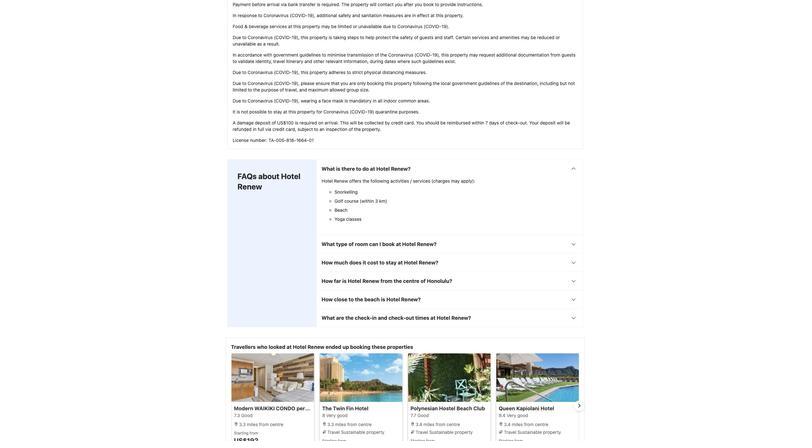Task type: vqa. For each thing, say whether or not it's contained in the screenshot.


Task type: describe. For each thing, give the bounding box(es) containing it.
19), for face
[[292, 98, 300, 103]]

miles for waikiki
[[247, 422, 258, 427]]

arrival
[[267, 2, 280, 7]]

yoga classes
[[335, 216, 362, 222]]

guests inside in accordance with government guidelines to minimise transmission of the coronavirus (covid-19), this property may request additional documentation from guests to validate identity, travel itinerary and other relevant information, during dates where such guidelines exist.
[[562, 52, 576, 58]]

1 deposit from the left
[[255, 120, 271, 125]]

0 horizontal spatial or
[[353, 24, 357, 29]]

property. inside a damage deposit of us$100 is required on arrival. this will be collected by credit card. you should be reimbursed within 7 days of check-out. your deposit will be refunded in full via credit card, subject to an inspection of the property.
[[362, 126, 381, 132]]

in response to coronavirus (covid-19), additional safety and sanitation measures are in effect at this property.
[[233, 13, 464, 18]]

1664-
[[296, 137, 309, 143]]

this inside due to coronavirus (covid-19), please ensure that you are only booking this property following the local government guidelines of the destination, including but not limited to the purpose of travel, and maximum allowed group size.
[[385, 80, 393, 86]]

to inside a damage deposit of us$100 is required on arrival. this will be collected by credit card. you should be reimbursed within 7 days of check-out. your deposit will be refunded in full via credit card, subject to an inspection of the property.
[[314, 126, 318, 132]]

0 horizontal spatial stay
[[273, 109, 282, 114]]

is right it
[[237, 109, 240, 114]]

strict
[[352, 69, 363, 75]]

book inside dropdown button
[[382, 241, 395, 247]]

3.4 miles from centre for kapiolani
[[503, 422, 548, 427]]

number:
[[250, 137, 267, 143]]

kapiolani
[[516, 406, 539, 411]]

0 horizontal spatial not
[[241, 109, 248, 114]]

booking inside due to coronavirus (covid-19), please ensure that you are only booking this property following the local government guidelines of the destination, including but not limited to the purpose of travel, and maximum allowed group size.
[[367, 80, 384, 86]]

is right far
[[342, 278, 347, 284]]

itinerary
[[286, 58, 303, 64]]

size.
[[360, 87, 370, 92]]

amenities
[[500, 35, 520, 40]]

the inside a damage deposit of us$100 is required on arrival. this will be collected by credit card. you should be reimbursed within 7 days of check-out. your deposit will be refunded in full via credit card, subject to an inspection of the property.
[[354, 126, 361, 132]]

coronavirus inside due to coronavirus (covid-19), this property is taking steps to help protect the safety of guests and staff. certain services and amenities may be reduced or unavailable as a result.
[[248, 35, 273, 40]]

is right mask
[[345, 98, 348, 103]]

this up 19).
[[436, 13, 444, 18]]

services inside accordion control element
[[413, 178, 430, 184]]

who
[[257, 344, 267, 350]]

due to coronavirus (covid-19), please ensure that you are only booking this property following the local government guidelines of the destination, including but not limited to the purpose of travel, and maximum allowed group size.
[[233, 80, 575, 92]]

travel for queen
[[504, 429, 516, 435]]

(covid- down 'effect' at the top right of the page
[[424, 24, 442, 29]]

at up the us$100 at the left top of page
[[283, 109, 287, 114]]

in left 'effect' at the top right of the page
[[412, 13, 416, 18]]

travellers
[[231, 344, 256, 350]]

coronavirus down mask
[[324, 109, 349, 114]]

refunded
[[233, 126, 252, 132]]

dates
[[385, 58, 396, 64]]

and inside in accordance with government guidelines to minimise transmission of the coronavirus (covid-19), this property may request additional documentation from guests to validate identity, travel itinerary and other relevant information, during dates where such guidelines exist.
[[304, 58, 312, 64]]

hotel up how far is hotel renew from the centre of honolulu?
[[404, 260, 418, 265]]

coronavirus inside due to coronavirus (covid-19), please ensure that you are only booking this property following the local government guidelines of the destination, including but not limited to the purpose of travel, and maximum allowed group size.
[[248, 80, 273, 86]]

hotel left offers
[[322, 178, 333, 184]]

renew inside faqs about hotel renew
[[238, 182, 262, 191]]

and down payment before arrival via bank transfer is required. the property will contact you after you book to provide instructions.
[[352, 13, 360, 18]]

is inside a damage deposit of us$100 is required on arrival. this will be collected by credit card. you should be reimbursed within 7 days of check-out. your deposit will be refunded in full via credit card, subject to an inspection of the property.
[[295, 120, 298, 125]]

hotel right do
[[376, 166, 390, 172]]

renew? up activities
[[391, 166, 411, 172]]

renew? up out at the bottom of the page
[[401, 297, 421, 302]]

at right 'effect' at the top right of the page
[[431, 13, 435, 18]]

is right transfer
[[317, 2, 320, 7]]

coronavirus down 'effect' at the top right of the page
[[398, 24, 423, 29]]

renew? up 'honolulu?'
[[419, 260, 438, 265]]

due for due to coronavirus (covid-19), wearing a face mask is mandatory in all indoor common areas.
[[233, 98, 241, 103]]

2 horizontal spatial will
[[557, 120, 564, 125]]

cost
[[367, 260, 378, 265]]

3.3 for modern
[[239, 422, 246, 427]]

areas.
[[418, 98, 430, 103]]

centre for polynesian hostel beach club
[[447, 422, 460, 427]]

card.
[[404, 120, 415, 125]]

beach inside accordion control element
[[335, 207, 348, 213]]

how close to the beach is hotel renew? button
[[316, 290, 583, 308]]

not inside due to coronavirus (covid-19), please ensure that you are only booking this property following the local government guidelines of the destination, including but not limited to the purpose of travel, and maximum allowed group size.
[[568, 80, 575, 86]]

local
[[441, 80, 451, 86]]

provide
[[440, 2, 456, 7]]

centre for modern waikiki condo perfect for beach getaway!
[[270, 422, 283, 427]]

renew? down 'how close to the beach is hotel renew?' dropdown button
[[451, 315, 471, 321]]

to inside dropdown button
[[380, 260, 385, 265]]

19), for adheres
[[292, 69, 300, 75]]

the left purpose
[[253, 87, 260, 92]]

due for due to coronavirus (covid-19), this property is taking steps to help protect the safety of guests and staff. certain services and amenities may be reduced or unavailable as a result.
[[233, 35, 241, 40]]

from down polynesian hostel beach club 7.7 good
[[436, 422, 445, 427]]

from down waikiki
[[259, 422, 269, 427]]

accordance
[[238, 52, 262, 58]]

perfect
[[297, 406, 315, 411]]

the inside in accordance with government guidelines to minimise transmission of the coronavirus (covid-19), this property may request additional documentation from guests to validate identity, travel itinerary and other relevant information, during dates where such guidelines exist.
[[380, 52, 387, 58]]

help
[[366, 35, 374, 40]]

polynesian
[[411, 406, 438, 411]]

1 vertical spatial booking
[[350, 344, 371, 350]]

and left amenities on the right top of page
[[491, 35, 498, 40]]

about
[[258, 172, 279, 181]]

how far is hotel renew from the centre of honolulu? button
[[316, 272, 583, 290]]

19), for that
[[292, 80, 300, 86]]

modern waikiki condo perfect for beach getaway! 7.3 good
[[234, 406, 364, 418]]

0 vertical spatial the
[[341, 2, 349, 7]]

starting
[[234, 431, 249, 436]]

in inside a damage deposit of us$100 is required on arrival. this will be collected by credit card. you should be reimbursed within 7 days of check-out. your deposit will be refunded in full via credit card, subject to an inspection of the property.
[[253, 126, 257, 132]]

travel sustainable property for twin
[[326, 429, 385, 435]]

coronavirus down identity,
[[248, 69, 273, 75]]

collected
[[364, 120, 384, 125]]

are inside due to coronavirus (covid-19), please ensure that you are only booking this property following the local government guidelines of the destination, including but not limited to the purpose of travel, and maximum allowed group size.
[[349, 80, 356, 86]]

steps
[[347, 35, 359, 40]]

travel
[[273, 58, 285, 64]]

3.3 for the
[[327, 422, 334, 427]]

beach inside dropdown button
[[364, 297, 380, 302]]

may inside in accordance with government guidelines to minimise transmission of the coronavirus (covid-19), this property may request additional documentation from guests to validate identity, travel itinerary and other relevant information, during dates where such guidelines exist.
[[469, 52, 478, 58]]

from right starting
[[250, 431, 258, 436]]

measures.
[[405, 69, 427, 75]]

hotel inside the twin fin hotel 8 very good
[[355, 406, 368, 411]]

centre for the twin fin hotel
[[358, 422, 372, 427]]

how much does it cost to stay at hotel renew?
[[322, 260, 438, 265]]

0 vertical spatial via
[[281, 2, 287, 7]]

please
[[301, 80, 314, 86]]

twin
[[333, 406, 345, 411]]

this inside due to coronavirus (covid-19), this property is taking steps to help protect the safety of guests and staff. certain services and amenities may be reduced or unavailable as a result.
[[301, 35, 308, 40]]

of left travel,
[[280, 87, 284, 92]]

travel for the
[[327, 429, 340, 435]]

possible
[[249, 109, 267, 114]]

centre for queen kapiolani hotel
[[535, 422, 548, 427]]

the inside what are the check-in and check-out times at hotel renew? dropdown button
[[345, 315, 354, 321]]

0 horizontal spatial check-
[[355, 315, 372, 321]]

2 horizontal spatial you
[[415, 2, 422, 7]]

from inside in accordance with government guidelines to minimise transmission of the coronavirus (covid-19), this property may request additional documentation from guests to validate identity, travel itinerary and other relevant information, during dates where such guidelines exist.
[[551, 52, 560, 58]]

on
[[318, 120, 323, 125]]

golf
[[335, 198, 343, 204]]

check- inside a damage deposit of us$100 is required on arrival. this will be collected by credit card. you should be reimbursed within 7 days of check-out. your deposit will be refunded in full via credit card, subject to an inspection of the property.
[[506, 120, 520, 125]]

at right i
[[396, 241, 401, 247]]

is left there
[[336, 166, 340, 172]]

offers
[[349, 178, 361, 184]]

other
[[313, 58, 325, 64]]

can
[[369, 241, 378, 247]]

(charges
[[432, 178, 450, 184]]

there
[[342, 166, 355, 172]]

816-
[[286, 137, 296, 143]]

hotel right i
[[402, 241, 416, 247]]

via inside a damage deposit of us$100 is required on arrival. this will be collected by credit card. you should be reimbursed within 7 days of check-out. your deposit will be refunded in full via credit card, subject to an inspection of the property.
[[265, 126, 271, 132]]

may inside due to coronavirus (covid-19), this property is taking steps to help protect the safety of guests and staff. certain services and amenities may be reduced or unavailable as a result.
[[521, 35, 530, 40]]

face
[[322, 98, 331, 103]]

in for in response to coronavirus (covid-19), additional safety and sanitation measures are in effect at this property.
[[233, 13, 236, 18]]

hotel inside queen kapiolani hotel 8.4 very good
[[541, 406, 554, 411]]

these
[[372, 344, 386, 350]]

0 horizontal spatial safety
[[338, 13, 351, 18]]

indoor
[[384, 98, 397, 103]]

3.3 miles from centre for twin
[[326, 422, 372, 427]]

and left staff.
[[435, 35, 443, 40]]

due for due to coronavirus (covid-19), please ensure that you are only booking this property following the local government guidelines of the destination, including but not limited to the purpose of travel, and maximum allowed group size.
[[233, 80, 241, 86]]

group
[[347, 87, 359, 92]]

transmission
[[347, 52, 374, 58]]

from down the twin fin hotel 8 very good
[[347, 422, 357, 427]]

0 vertical spatial credit
[[391, 120, 403, 125]]

due to coronavirus (covid-19), this property adheres to strict physical distancing measures.
[[233, 69, 427, 75]]

should
[[425, 120, 439, 125]]

yoga
[[335, 216, 345, 222]]

required
[[300, 120, 317, 125]]

good inside the twin fin hotel 8 very good
[[337, 413, 348, 418]]

card,
[[286, 126, 296, 132]]

you inside due to coronavirus (covid-19), please ensure that you are only booking this property following the local government guidelines of the destination, including but not limited to the purpose of travel, and maximum allowed group size.
[[341, 80, 348, 86]]

is down how far is hotel renew from the centre of honolulu?
[[381, 297, 385, 302]]

honolulu?
[[427, 278, 452, 284]]

of right type
[[349, 241, 354, 247]]

maximum
[[308, 87, 328, 92]]

(covid- inside due to coronavirus (covid-19), please ensure that you are only booking this property following the local government guidelines of the destination, including but not limited to the purpose of travel, and maximum allowed group size.
[[274, 80, 292, 86]]

an
[[320, 126, 325, 132]]

at up how far is hotel renew from the centre of honolulu?
[[398, 260, 403, 265]]

3
[[375, 198, 378, 204]]

such
[[411, 58, 421, 64]]

1 vertical spatial credit
[[272, 126, 285, 132]]

of left 'honolulu?'
[[421, 278, 426, 284]]

hotel up "what are the check-in and check-out times at hotel renew?"
[[386, 297, 400, 302]]

out.
[[520, 120, 528, 125]]

what are the check-in and check-out times at hotel renew?
[[322, 315, 471, 321]]

arrival.
[[325, 120, 339, 125]]

km)
[[379, 198, 387, 204]]

contact
[[378, 2, 394, 7]]

0 vertical spatial guidelines
[[300, 52, 321, 58]]

club
[[473, 406, 485, 411]]

purpose
[[261, 87, 279, 92]]

sustainable for hostel
[[429, 429, 454, 435]]

the left 'destination,'
[[506, 80, 513, 86]]

8 very
[[322, 413, 336, 418]]

it is not possible to stay at this property for coronavirus (covid-19) quarantine purposes.
[[233, 109, 420, 114]]

coronavirus up possible
[[248, 98, 273, 103]]

ta-
[[269, 137, 276, 143]]

the left 'local'
[[433, 80, 440, 86]]

close
[[334, 297, 347, 302]]

i
[[380, 241, 381, 247]]

1 horizontal spatial book
[[423, 2, 434, 7]]

the inside 'how close to the beach is hotel renew?' dropdown button
[[355, 297, 363, 302]]

(covid- down travel
[[274, 69, 292, 75]]

this up the us$100 at the left top of page
[[289, 109, 296, 114]]

hotel right far
[[348, 278, 361, 284]]

after
[[404, 2, 413, 7]]

this up please
[[301, 69, 308, 75]]

(covid- down bank
[[290, 13, 308, 18]]

what is there to do at hotel renew? button
[[316, 160, 583, 178]]

how for how far is hotel renew from the centre of honolulu?
[[322, 278, 333, 284]]

allowed
[[330, 87, 345, 92]]

due
[[383, 24, 391, 29]]

at down bank
[[288, 24, 292, 29]]

renew left ended
[[308, 344, 324, 350]]

1 horizontal spatial you
[[395, 2, 402, 7]]

region containing modern waikiki condo perfect for beach getaway!
[[226, 353, 584, 441]]

properties
[[387, 344, 413, 350]]

limited inside due to coronavirus (covid-19), please ensure that you are only booking this property following the local government guidelines of the destination, including but not limited to the purpose of travel, and maximum allowed group size.
[[233, 87, 247, 92]]

guidelines inside due to coronavirus (covid-19), please ensure that you are only booking this property following the local government guidelines of the destination, including but not limited to the purpose of travel, and maximum allowed group size.
[[478, 80, 499, 86]]

0 vertical spatial property.
[[445, 13, 464, 18]]

request
[[479, 52, 495, 58]]

getaway!
[[341, 406, 364, 411]]

1 horizontal spatial unavailable
[[358, 24, 382, 29]]

of left 'destination,'
[[501, 80, 505, 86]]

of left the us$100 at the left top of page
[[272, 120, 276, 125]]

this inside in accordance with government guidelines to minimise transmission of the coronavirus (covid-19), this property may request additional documentation from guests to validate identity, travel itinerary and other relevant information, during dates where such guidelines exist.
[[441, 52, 449, 58]]

coronavirus down "arrival" at the top of the page
[[264, 13, 289, 18]]

payment before arrival via bank transfer is required. the property will contact you after you book to provide instructions.
[[233, 2, 483, 7]]

government inside due to coronavirus (covid-19), please ensure that you are only booking this property following the local government guidelines of the destination, including but not limited to the purpose of travel, and maximum allowed group size.
[[452, 80, 477, 86]]

this down bank
[[293, 24, 301, 29]]



Task type: locate. For each thing, give the bounding box(es) containing it.
1 horizontal spatial 3.3
[[327, 422, 334, 427]]

what left there
[[322, 166, 335, 172]]

1 vertical spatial services
[[472, 35, 489, 40]]

2 3.4 from the left
[[504, 422, 511, 427]]

the inside due to coronavirus (covid-19), this property is taking steps to help protect the safety of guests and staff. certain services and amenities may be reduced or unavailable as a result.
[[392, 35, 399, 40]]

what for what type of room can i book at hotel renew?
[[322, 241, 335, 247]]

0 vertical spatial stay
[[273, 109, 282, 114]]

additional inside in accordance with government guidelines to minimise transmission of the coronavirus (covid-19), this property may request additional documentation from guests to validate identity, travel itinerary and other relevant information, during dates where such guidelines exist.
[[496, 52, 517, 58]]

from down queen kapiolani hotel 8.4 very good
[[524, 422, 534, 427]]

19)
[[368, 109, 374, 114]]

or inside due to coronavirus (covid-19), this property is taking steps to help protect the safety of guests and staff. certain services and amenities may be reduced or unavailable as a result.
[[556, 35, 560, 40]]

a inside due to coronavirus (covid-19), this property is taking steps to help protect the safety of guests and staff. certain services and amenities may be reduced or unavailable as a result.
[[263, 41, 266, 47]]

(covid- inside due to coronavirus (covid-19), this property is taking steps to help protect the safety of guests and staff. certain services and amenities may be reduced or unavailable as a result.
[[274, 35, 292, 40]]

accordion control element
[[316, 159, 583, 327]]

1 horizontal spatial guidelines
[[423, 58, 444, 64]]

check- down how close to the beach is hotel renew?
[[355, 315, 372, 321]]

what type of room can i book at hotel renew? button
[[316, 235, 583, 253]]

1 vertical spatial a
[[318, 98, 321, 103]]

stay up the us$100 at the left top of page
[[273, 109, 282, 114]]

it
[[363, 260, 366, 265]]

what for what is there to do at hotel renew?
[[322, 166, 335, 172]]

1 horizontal spatial limited
[[338, 24, 352, 29]]

instructions.
[[457, 2, 483, 7]]

coronavirus up "as"
[[248, 35, 273, 40]]

minimise
[[327, 52, 346, 58]]

1 horizontal spatial or
[[556, 35, 560, 40]]

from inside dropdown button
[[381, 278, 392, 284]]

days
[[489, 120, 499, 125]]

3 sustainable from the left
[[518, 429, 542, 435]]

2 deposit from the left
[[540, 120, 556, 125]]

1 vertical spatial how
[[322, 278, 333, 284]]

centre inside dropdown button
[[403, 278, 419, 284]]

government
[[273, 52, 298, 58], [452, 80, 477, 86]]

0 horizontal spatial services
[[270, 24, 287, 29]]

this
[[340, 120, 349, 125]]

1 horizontal spatial good
[[517, 413, 528, 418]]

travel sustainable property down polynesian hostel beach club 7.7 good
[[414, 429, 473, 435]]

guests inside due to coronavirus (covid-19), this property is taking steps to help protect the safety of guests and staff. certain services and amenities may be reduced or unavailable as a result.
[[420, 35, 434, 40]]

2 good from the left
[[517, 413, 528, 418]]

is left taking
[[329, 35, 332, 40]]

booking
[[367, 80, 384, 86], [350, 344, 371, 350]]

or
[[353, 24, 357, 29], [556, 35, 560, 40]]

additional down required.
[[317, 13, 337, 18]]

what
[[322, 166, 335, 172], [322, 241, 335, 247], [322, 315, 335, 321]]

following inside due to coronavirus (covid-19), please ensure that you are only booking this property following the local government guidelines of the destination, including but not limited to the purpose of travel, and maximum allowed group size.
[[413, 80, 432, 86]]

3 what from the top
[[322, 315, 335, 321]]

0 horizontal spatial 3.4
[[416, 422, 422, 427]]

0 horizontal spatial the
[[322, 406, 332, 411]]

4 miles from the left
[[512, 422, 523, 427]]

property inside due to coronavirus (covid-19), please ensure that you are only booking this property following the local government guidelines of the destination, including but not limited to the purpose of travel, and maximum allowed group size.
[[394, 80, 412, 86]]

1 horizontal spatial beach
[[457, 406, 472, 411]]

1 horizontal spatial the
[[341, 2, 349, 7]]

miles down the twin fin hotel 8 very good
[[335, 422, 346, 427]]

1 horizontal spatial guests
[[562, 52, 576, 58]]

1 vertical spatial safety
[[400, 35, 413, 40]]

reimbursed
[[447, 120, 471, 125]]

relevant
[[326, 58, 342, 64]]

food
[[233, 24, 243, 29]]

room
[[355, 241, 368, 247]]

of inside due to coronavirus (covid-19), this property is taking steps to help protect the safety of guests and staff. certain services and amenities may be reduced or unavailable as a result.
[[414, 35, 418, 40]]

0 vertical spatial limited
[[338, 24, 352, 29]]

1 vertical spatial via
[[265, 126, 271, 132]]

1 vertical spatial following
[[371, 178, 389, 184]]

1 3.4 from the left
[[416, 422, 422, 427]]

result.
[[267, 41, 280, 47]]

following down what is there to do at hotel renew?
[[371, 178, 389, 184]]

guests up but
[[562, 52, 576, 58]]

1 3.3 miles from centre from the left
[[238, 422, 283, 427]]

course
[[344, 198, 359, 204]]

property. down provide
[[445, 13, 464, 18]]

2 3.4 miles from centre from the left
[[503, 422, 548, 427]]

in inside in accordance with government guidelines to minimise transmission of the coronavirus (covid-19), this property may request additional documentation from guests to validate identity, travel itinerary and other relevant information, during dates where such guidelines exist.
[[233, 52, 236, 58]]

government up travel
[[273, 52, 298, 58]]

what is there to do at hotel renew?
[[322, 166, 411, 172]]

all
[[378, 98, 382, 103]]

miles for kapiolani
[[512, 422, 523, 427]]

1 3.4 miles from centre from the left
[[414, 422, 460, 427]]

government inside in accordance with government guidelines to minimise transmission of the coronavirus (covid-19), this property may request additional documentation from guests to validate identity, travel itinerary and other relevant information, during dates where such guidelines exist.
[[273, 52, 298, 58]]

sustainable for kapiolani
[[518, 429, 542, 435]]

how inside dropdown button
[[322, 260, 333, 265]]

for
[[316, 109, 322, 114], [316, 406, 323, 411]]

staff.
[[444, 35, 454, 40]]

waikiki
[[255, 406, 275, 411]]

the right protect
[[392, 35, 399, 40]]

is up card,
[[295, 120, 298, 125]]

are inside dropdown button
[[336, 315, 344, 321]]

1 vertical spatial book
[[382, 241, 395, 247]]

following down measures.
[[413, 80, 432, 86]]

the down how much does it cost to stay at hotel renew?
[[394, 278, 402, 284]]

looked
[[269, 344, 285, 350]]

1 horizontal spatial stay
[[386, 260, 397, 265]]

hotel right 'looked'
[[293, 344, 306, 350]]

1 horizontal spatial safety
[[400, 35, 413, 40]]

7.7 good
[[411, 413, 429, 418]]

1 horizontal spatial services
[[413, 178, 430, 184]]

in
[[412, 13, 416, 18], [373, 98, 377, 103], [253, 126, 257, 132], [372, 315, 377, 321]]

of down 'effect' at the top right of the page
[[414, 35, 418, 40]]

the right close
[[355, 297, 363, 302]]

be inside due to coronavirus (covid-19), this property is taking steps to help protect the safety of guests and staff. certain services and amenities may be reduced or unavailable as a result.
[[531, 35, 536, 40]]

exist.
[[445, 58, 456, 64]]

2 vertical spatial how
[[322, 297, 333, 302]]

at right do
[[370, 166, 375, 172]]

good inside queen kapiolani hotel 8.4 very good
[[517, 413, 528, 418]]

the twin fin hotel 8 very good
[[322, 406, 368, 418]]

1 vertical spatial unavailable
[[233, 41, 256, 47]]

response
[[238, 13, 257, 18]]

3.4 miles from centre for hostel
[[414, 422, 460, 427]]

us$100
[[277, 120, 294, 125]]

1 horizontal spatial beach
[[364, 297, 380, 302]]

travel sustainable property for kapiolani
[[503, 429, 561, 435]]

0 horizontal spatial property.
[[362, 126, 381, 132]]

will for be
[[350, 120, 357, 125]]

taking
[[333, 35, 346, 40]]

1 vertical spatial or
[[556, 35, 560, 40]]

property inside due to coronavirus (covid-19), this property is taking steps to help protect the safety of guests and staff. certain services and amenities may be reduced or unavailable as a result.
[[310, 35, 328, 40]]

hotel inside faqs about hotel renew
[[281, 172, 300, 181]]

travel sustainable property down the twin fin hotel 8 very good
[[326, 429, 385, 435]]

safety up food & beverage services at this property may be limited or unavailable due to coronavirus (covid-19).
[[338, 13, 351, 18]]

0 vertical spatial or
[[353, 24, 357, 29]]

renew up how close to the beach is hotel renew?
[[363, 278, 379, 284]]

1 horizontal spatial following
[[413, 80, 432, 86]]

1 horizontal spatial government
[[452, 80, 477, 86]]

check- left times
[[389, 315, 406, 321]]

1 how from the top
[[322, 260, 333, 265]]

will for contact
[[370, 2, 377, 7]]

deposit up full
[[255, 120, 271, 125]]

1 horizontal spatial sustainable
[[429, 429, 454, 435]]

unavailable up the accordance
[[233, 41, 256, 47]]

3 miles from the left
[[424, 422, 434, 427]]

3.4 for queen
[[504, 422, 511, 427]]

stay inside dropdown button
[[386, 260, 397, 265]]

renew? up the how much does it cost to stay at hotel renew? dropdown button
[[417, 241, 437, 247]]

hotel renew offers the following activities / services (charges may apply):
[[322, 178, 475, 184]]

2 travel from the left
[[416, 429, 428, 435]]

3.4 miles from centre down polynesian hostel beach club 7.7 good
[[414, 422, 460, 427]]

3 travel sustainable property from the left
[[503, 429, 561, 435]]

property inside in accordance with government guidelines to minimise transmission of the coronavirus (covid-19), this property may request additional documentation from guests to validate identity, travel itinerary and other relevant information, during dates where such guidelines exist.
[[450, 52, 468, 58]]

due for due to coronavirus (covid-19), this property adheres to strict physical distancing measures.
[[233, 69, 241, 75]]

queen
[[499, 406, 515, 411]]

0 horizontal spatial 3.4 miles from centre
[[414, 422, 460, 427]]

you right that
[[341, 80, 348, 86]]

2 3.3 miles from centre from the left
[[326, 422, 372, 427]]

and inside due to coronavirus (covid-19), please ensure that you are only booking this property following the local government guidelines of the destination, including but not limited to the purpose of travel, and maximum allowed group size.
[[299, 87, 307, 92]]

0 horizontal spatial travel
[[327, 429, 340, 435]]

required.
[[322, 2, 340, 7]]

of down the this at the top left
[[349, 126, 353, 132]]

hotel
[[376, 166, 390, 172], [281, 172, 300, 181], [322, 178, 333, 184], [402, 241, 416, 247], [404, 260, 418, 265], [348, 278, 361, 284], [386, 297, 400, 302], [437, 315, 450, 321], [293, 344, 306, 350], [355, 406, 368, 411], [541, 406, 554, 411]]

miles down '8.4 very'
[[512, 422, 523, 427]]

sustainable down polynesian hostel beach club 7.7 good
[[429, 429, 454, 435]]

1 horizontal spatial additional
[[496, 52, 517, 58]]

0 vertical spatial for
[[316, 109, 322, 114]]

you left after
[[395, 2, 402, 7]]

(covid- inside in accordance with government guidelines to minimise transmission of the coronavirus (covid-19), this property may request additional documentation from guests to validate identity, travel itinerary and other relevant information, during dates where such guidelines exist.
[[415, 52, 432, 58]]

(covid- down travel,
[[274, 98, 292, 103]]

1 vertical spatial guidelines
[[423, 58, 444, 64]]

1 good from the left
[[337, 413, 348, 418]]

2 how from the top
[[322, 278, 333, 284]]

0 vertical spatial services
[[270, 24, 287, 29]]

travellers who looked at hotel renew ended up booking these properties
[[231, 344, 413, 350]]

the inside the how far is hotel renew from the centre of honolulu? dropdown button
[[394, 278, 402, 284]]

what inside dropdown button
[[322, 315, 335, 321]]

centre down condo
[[270, 422, 283, 427]]

following inside accordion control element
[[371, 178, 389, 184]]

3.3 up starting
[[239, 422, 246, 427]]

3.3
[[239, 422, 246, 427], [327, 422, 334, 427]]

coronavirus
[[264, 13, 289, 18], [398, 24, 423, 29], [248, 35, 273, 40], [388, 52, 413, 58], [248, 69, 273, 75], [248, 80, 273, 86], [248, 98, 273, 103], [324, 109, 349, 114]]

1 what from the top
[[322, 166, 335, 172]]

19), inside in accordance with government guidelines to minimise transmission of the coronavirus (covid-19), this property may request additional documentation from guests to validate identity, travel itinerary and other relevant information, during dates where such guidelines exist.
[[432, 52, 440, 58]]

1 horizontal spatial a
[[318, 98, 321, 103]]

in accordance with government guidelines to minimise transmission of the coronavirus (covid-19), this property may request additional documentation from guests to validate identity, travel itinerary and other relevant information, during dates where such guidelines exist.
[[233, 52, 576, 64]]

1 horizontal spatial are
[[349, 80, 356, 86]]

transfer
[[299, 2, 316, 7]]

in inside dropdown button
[[372, 315, 377, 321]]

sustainable down queen kapiolani hotel 8.4 very good
[[518, 429, 542, 435]]

at right 'looked'
[[287, 344, 292, 350]]

1 vertical spatial not
[[241, 109, 248, 114]]

are
[[404, 13, 411, 18], [349, 80, 356, 86], [336, 315, 344, 321]]

of inside in accordance with government guidelines to minimise transmission of the coronavirus (covid-19), this property may request additional documentation from guests to validate identity, travel itinerary and other relevant information, during dates where such guidelines exist.
[[375, 52, 379, 58]]

2 in from the top
[[233, 52, 236, 58]]

are up group
[[349, 80, 356, 86]]

golf course (within 3 km)
[[335, 198, 387, 204]]

1 miles from the left
[[247, 422, 258, 427]]

0 vertical spatial beach
[[364, 297, 380, 302]]

the inside the twin fin hotel 8 very good
[[322, 406, 332, 411]]

2 miles from the left
[[335, 422, 346, 427]]

(covid- up such
[[415, 52, 432, 58]]

travel sustainable property down queen kapiolani hotel 8.4 very good
[[503, 429, 561, 435]]

credit right by at the top
[[391, 120, 403, 125]]

due inside due to coronavirus (covid-19), this property is taking steps to help protect the safety of guests and staff. certain services and amenities may be reduced or unavailable as a result.
[[233, 35, 241, 40]]

2 vertical spatial services
[[413, 178, 430, 184]]

miles
[[247, 422, 258, 427], [335, 422, 346, 427], [424, 422, 434, 427], [512, 422, 523, 427]]

3.3 miles from centre down the twin fin hotel 8 very good
[[326, 422, 372, 427]]

modern
[[234, 406, 253, 411]]

what type of room can i book at hotel renew?
[[322, 241, 437, 247]]

1 vertical spatial beach
[[325, 406, 340, 411]]

deposit right your
[[540, 120, 556, 125]]

1 horizontal spatial check-
[[389, 315, 406, 321]]

1 travel from the left
[[327, 429, 340, 435]]

19), for is
[[292, 35, 300, 40]]

book up 'effect' at the top right of the page
[[423, 2, 434, 7]]

centre down "getaway!" at the left bottom of the page
[[358, 422, 372, 427]]

4 due from the top
[[233, 98, 241, 103]]

in left the accordance
[[233, 52, 236, 58]]

&
[[244, 24, 248, 29]]

faqs about hotel renew
[[238, 172, 300, 191]]

19), inside due to coronavirus (covid-19), this property is taking steps to help protect the safety of guests and staff. certain services and amenities may be reduced or unavailable as a result.
[[292, 35, 300, 40]]

0 horizontal spatial a
[[263, 41, 266, 47]]

due inside due to coronavirus (covid-19), please ensure that you are only booking this property following the local government guidelines of the destination, including but not limited to the purpose of travel, and maximum allowed group size.
[[233, 80, 241, 86]]

in left all
[[373, 98, 377, 103]]

is
[[317, 2, 320, 7], [329, 35, 332, 40], [345, 98, 348, 103], [237, 109, 240, 114], [295, 120, 298, 125], [336, 166, 340, 172], [342, 278, 347, 284], [381, 297, 385, 302]]

1 vertical spatial are
[[349, 80, 356, 86]]

and inside dropdown button
[[378, 315, 387, 321]]

1 vertical spatial guests
[[562, 52, 576, 58]]

measures
[[383, 13, 403, 18]]

0 vertical spatial booking
[[367, 80, 384, 86]]

additional down amenities on the right top of page
[[496, 52, 517, 58]]

(covid- up travel,
[[274, 80, 292, 86]]

1 vertical spatial government
[[452, 80, 477, 86]]

1 vertical spatial beach
[[457, 406, 472, 411]]

food & beverage services at this property may be limited or unavailable due to coronavirus (covid-19).
[[233, 24, 449, 29]]

0 horizontal spatial 3.3
[[239, 422, 246, 427]]

as
[[257, 41, 262, 47]]

2 due from the top
[[233, 69, 241, 75]]

travel for polynesian
[[416, 429, 428, 435]]

guidelines
[[300, 52, 321, 58], [423, 58, 444, 64], [478, 80, 499, 86]]

property. down collected
[[362, 126, 381, 132]]

what for what are the check-in and check-out times at hotel renew?
[[322, 315, 335, 321]]

coronavirus inside in accordance with government guidelines to minimise transmission of the coronavirus (covid-19), this property may request additional documentation from guests to validate identity, travel itinerary and other relevant information, during dates where such guidelines exist.
[[388, 52, 413, 58]]

0 horizontal spatial beach
[[325, 406, 340, 411]]

safety inside due to coronavirus (covid-19), this property is taking steps to help protect the safety of guests and staff. certain services and amenities may be reduced or unavailable as a result.
[[400, 35, 413, 40]]

0 vertical spatial following
[[413, 80, 432, 86]]

3.4 for polynesian
[[416, 422, 422, 427]]

for inside the modern waikiki condo perfect for beach getaway! 7.3 good
[[316, 406, 323, 411]]

1 horizontal spatial travel sustainable property
[[414, 429, 473, 435]]

1 vertical spatial limited
[[233, 87, 247, 92]]

unavailable inside due to coronavirus (covid-19), this property is taking steps to help protect the safety of guests and staff. certain services and amenities may be reduced or unavailable as a result.
[[233, 41, 256, 47]]

are down close
[[336, 315, 344, 321]]

may
[[321, 24, 330, 29], [521, 35, 530, 40], [469, 52, 478, 58], [451, 178, 460, 184]]

(covid-
[[290, 13, 308, 18], [424, 24, 442, 29], [274, 35, 292, 40], [415, 52, 432, 58], [274, 69, 292, 75], [274, 80, 292, 86], [274, 98, 292, 103], [350, 109, 368, 114]]

miles for twin
[[335, 422, 346, 427]]

3 due from the top
[[233, 80, 241, 86]]

will right your
[[557, 120, 564, 125]]

hotel right fin
[[355, 406, 368, 411]]

ensure
[[316, 80, 330, 86]]

certain
[[456, 35, 471, 40]]

the down close
[[345, 315, 354, 321]]

0 vertical spatial additional
[[317, 13, 337, 18]]

travel down 7.7 good at the right bottom of page
[[416, 429, 428, 435]]

0 vertical spatial how
[[322, 260, 333, 265]]

hotel down 'how close to the beach is hotel renew?' dropdown button
[[437, 315, 450, 321]]

services inside due to coronavirus (covid-19), this property is taking steps to help protect the safety of guests and staff. certain services and amenities may be reduced or unavailable as a result.
[[472, 35, 489, 40]]

sustainable down the twin fin hotel 8 very good
[[341, 429, 365, 435]]

check- right days
[[506, 120, 520, 125]]

2 horizontal spatial are
[[404, 13, 411, 18]]

0 vertical spatial are
[[404, 13, 411, 18]]

1 sustainable from the left
[[341, 429, 365, 435]]

additional
[[317, 13, 337, 18], [496, 52, 517, 58]]

3.3 miles from centre for waikiki
[[238, 422, 283, 427]]

unavailable up "help"
[[358, 24, 382, 29]]

beach inside the modern waikiki condo perfect for beach getaway! 7.3 good
[[325, 406, 340, 411]]

common
[[398, 98, 416, 103]]

may left request
[[469, 52, 478, 58]]

2 what from the top
[[322, 241, 335, 247]]

1 horizontal spatial deposit
[[540, 120, 556, 125]]

1 3.3 from the left
[[239, 422, 246, 427]]

miles for hostel
[[424, 422, 434, 427]]

1 vertical spatial what
[[322, 241, 335, 247]]

01
[[309, 137, 314, 143]]

0 vertical spatial safety
[[338, 13, 351, 18]]

1 horizontal spatial not
[[568, 80, 575, 86]]

3 how from the top
[[322, 297, 333, 302]]

from
[[551, 52, 560, 58], [381, 278, 392, 284], [259, 422, 269, 427], [347, 422, 357, 427], [436, 422, 445, 427], [524, 422, 534, 427], [250, 431, 258, 436]]

0 horizontal spatial unavailable
[[233, 41, 256, 47]]

1 due from the top
[[233, 35, 241, 40]]

beach inside polynesian hostel beach club 7.7 good
[[457, 406, 472, 411]]

including
[[540, 80, 559, 86]]

sustainable for twin
[[341, 429, 365, 435]]

2 3.3 from the left
[[327, 422, 334, 427]]

bank
[[288, 2, 298, 7]]

2 horizontal spatial services
[[472, 35, 489, 40]]

2 sustainable from the left
[[429, 429, 454, 435]]

out
[[406, 315, 414, 321]]

hostel
[[439, 406, 455, 411]]

0 horizontal spatial sustainable
[[341, 429, 365, 435]]

in down how close to the beach is hotel renew?
[[372, 315, 377, 321]]

renew inside dropdown button
[[363, 278, 379, 284]]

credit down the us$100 at the left top of page
[[272, 126, 285, 132]]

2 horizontal spatial travel
[[504, 429, 516, 435]]

the
[[341, 2, 349, 7], [322, 406, 332, 411]]

8.4 very
[[499, 413, 516, 418]]

1 horizontal spatial 3.4 miles from centre
[[503, 422, 548, 427]]

beach up 8 very
[[325, 406, 340, 411]]

may down required.
[[321, 24, 330, 29]]

2 horizontal spatial travel sustainable property
[[503, 429, 561, 435]]

0 horizontal spatial book
[[382, 241, 395, 247]]

how much does it cost to stay at hotel renew? button
[[316, 254, 583, 272]]

sanitation
[[361, 13, 382, 18]]

2 horizontal spatial check-
[[506, 120, 520, 125]]

inspection
[[326, 126, 347, 132]]

3 travel from the left
[[504, 429, 516, 435]]

1 horizontal spatial 3.4
[[504, 422, 511, 427]]

the
[[392, 35, 399, 40], [380, 52, 387, 58], [433, 80, 440, 86], [506, 80, 513, 86], [253, 87, 260, 92], [354, 126, 361, 132], [363, 178, 369, 184], [394, 278, 402, 284], [355, 297, 363, 302], [345, 315, 354, 321]]

credit
[[391, 120, 403, 125], [272, 126, 285, 132]]

0 vertical spatial not
[[568, 80, 575, 86]]

the right offers
[[363, 178, 369, 184]]

what left type
[[322, 241, 335, 247]]

a left face
[[318, 98, 321, 103]]

to
[[435, 2, 439, 7], [258, 13, 262, 18], [392, 24, 396, 29], [242, 35, 246, 40], [360, 35, 364, 40], [322, 52, 326, 58], [233, 58, 237, 64], [242, 69, 246, 75], [347, 69, 351, 75], [242, 80, 246, 86], [248, 87, 252, 92], [242, 98, 246, 103], [268, 109, 272, 114], [314, 126, 318, 132], [356, 166, 361, 172], [380, 260, 385, 265], [349, 297, 354, 302]]

reduced
[[537, 35, 554, 40]]

travel
[[327, 429, 340, 435], [416, 429, 428, 435], [504, 429, 516, 435]]

0 horizontal spatial following
[[371, 178, 389, 184]]

0 vertical spatial guests
[[420, 35, 434, 40]]

0 horizontal spatial guidelines
[[300, 52, 321, 58]]

is inside due to coronavirus (covid-19), this property is taking steps to help protect the safety of guests and staff. certain services and amenities may be reduced or unavailable as a result.
[[329, 35, 332, 40]]

the up dates
[[380, 52, 387, 58]]

travel sustainable property for hostel
[[414, 429, 473, 435]]

quarantine
[[375, 109, 398, 114]]

1 horizontal spatial via
[[281, 2, 287, 7]]

region
[[226, 353, 584, 441]]

a damage deposit of us$100 is required on arrival. this will be collected by credit card. you should be reimbursed within 7 days of check-out. your deposit will be refunded in full via credit card, subject to an inspection of the property.
[[233, 120, 570, 132]]

7.3 good
[[234, 413, 253, 418]]

guidelines right such
[[423, 58, 444, 64]]

wearing
[[301, 98, 317, 103]]

how left far
[[322, 278, 333, 284]]

2 travel sustainable property from the left
[[414, 429, 473, 435]]

1 horizontal spatial will
[[370, 2, 377, 7]]

1 vertical spatial in
[[233, 52, 236, 58]]

2 vertical spatial guidelines
[[478, 80, 499, 86]]

0 horizontal spatial you
[[341, 80, 348, 86]]

how for how much does it cost to stay at hotel renew?
[[322, 260, 333, 265]]

are down after
[[404, 13, 411, 18]]

may inside accordion control element
[[451, 178, 460, 184]]

in left full
[[253, 126, 257, 132]]

safety
[[338, 13, 351, 18], [400, 35, 413, 40]]

at right times
[[431, 315, 436, 321]]

not right but
[[568, 80, 575, 86]]

guidelines down request
[[478, 80, 499, 86]]

miles down 7.7 good at the right bottom of page
[[424, 422, 434, 427]]

0 horizontal spatial good
[[337, 413, 348, 418]]

0 horizontal spatial will
[[350, 120, 357, 125]]

and down how close to the beach is hotel renew?
[[378, 315, 387, 321]]

2 horizontal spatial guidelines
[[478, 80, 499, 86]]

how left much
[[322, 260, 333, 265]]

1 travel sustainable property from the left
[[326, 429, 385, 435]]

2 horizontal spatial sustainable
[[518, 429, 542, 435]]

1 horizontal spatial credit
[[391, 120, 403, 125]]

renew up snorkelling in the top of the page
[[334, 178, 348, 184]]

1 in from the top
[[233, 13, 236, 18]]

(covid- down mandatory at the left of the page
[[350, 109, 368, 114]]

19), inside due to coronavirus (covid-19), please ensure that you are only booking this property following the local government guidelines of the destination, including but not limited to the purpose of travel, and maximum allowed group size.
[[292, 80, 300, 86]]

0 vertical spatial beach
[[335, 207, 348, 213]]

a right "as"
[[263, 41, 266, 47]]

of right days
[[500, 120, 504, 125]]

in for in accordance with government guidelines to minimise transmission of the coronavirus (covid-19), this property may request additional documentation from guests to validate identity, travel itinerary and other relevant information, during dates where such guidelines exist.
[[233, 52, 236, 58]]

adheres
[[329, 69, 346, 75]]

1 vertical spatial the
[[322, 406, 332, 411]]

physical
[[364, 69, 381, 75]]

how for how close to the beach is hotel renew?
[[322, 297, 333, 302]]

only
[[357, 80, 366, 86]]

beach down how far is hotel renew from the centre of honolulu?
[[364, 297, 380, 302]]

you
[[395, 2, 402, 7], [415, 2, 422, 7], [341, 80, 348, 86]]

0 vertical spatial in
[[233, 13, 236, 18]]



